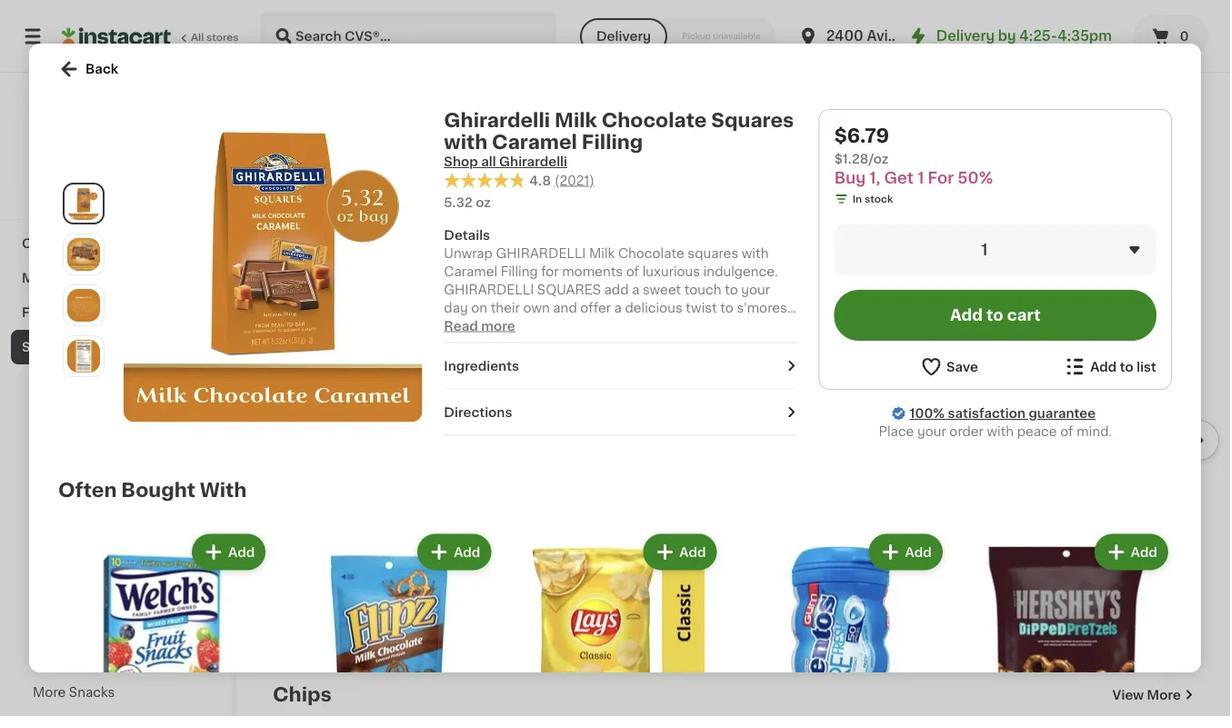 Task type: vqa. For each thing, say whether or not it's contained in the screenshot.
bag
no



Task type: locate. For each thing, give the bounding box(es) containing it.
ghirardelli
[[499, 155, 567, 168]]

1 view more from the top
[[1112, 205, 1181, 218]]

0 vertical spatial squares
[[711, 110, 794, 130]]

add
[[917, 10, 944, 23], [1181, 10, 1207, 23], [451, 267, 478, 280], [685, 267, 711, 280], [919, 267, 945, 280], [1153, 267, 1179, 280], [950, 308, 983, 323], [1090, 360, 1117, 373], [228, 546, 255, 559], [454, 546, 480, 559], [679, 546, 706, 559], [905, 546, 932, 559], [1131, 546, 1157, 559]]

more
[[1147, 205, 1181, 218], [33, 686, 66, 699], [1147, 689, 1181, 701]]

snack mixes link
[[11, 468, 221, 503]]

product group
[[273, 252, 492, 644], [507, 252, 726, 640], [740, 252, 960, 622], [974, 252, 1194, 622], [58, 531, 269, 716], [284, 531, 495, 716], [509, 531, 721, 716], [735, 531, 946, 716], [961, 531, 1172, 716]]

0 horizontal spatial filling
[[582, 132, 643, 151]]

$6.79
[[834, 126, 889, 145]]

ghirardelli inside the ghirardelli milk chocolate squares with caramel filling
[[740, 523, 806, 535]]

first aid & safety link
[[11, 295, 221, 330]]

100% up the your
[[910, 407, 945, 420]]

candy down the safety
[[86, 341, 130, 354]]

with inside 100% satisfaction guarantee earn with cvs® extracare®
[[67, 193, 89, 203]]

sugar
[[1069, 523, 1106, 535]]

details button
[[444, 226, 797, 244]]

100% satisfaction guarantee link
[[910, 405, 1096, 423]]

0 horizontal spatial to
[[986, 308, 1003, 323]]

filling for ghirardelli milk chocolate squares with caramel filling
[[827, 541, 865, 554]]

candy down bells
[[965, 75, 1008, 88]]

hershey's holiday link
[[664, 0, 827, 111]]

milk inside ghirardelli milk chocolate squares with caramel filling shop all ghirardelli
[[555, 110, 597, 130]]

2 horizontal spatial milk
[[809, 523, 835, 535]]

None search field
[[260, 11, 556, 62]]

1 horizontal spatial hershey's
[[965, 21, 1030, 34]]

& for dried
[[66, 548, 77, 561]]

see for chocolate,
[[558, 619, 583, 631]]

1 field
[[834, 225, 1156, 275]]

see for caramel
[[792, 600, 817, 613]]

chocolate up (2.02k)
[[838, 523, 904, 535]]

dried
[[80, 548, 115, 561]]

0 vertical spatial filling
[[582, 132, 643, 151]]

chocolate inside the ghirardelli milk chocolate squares with caramel filling
[[838, 523, 904, 535]]

0 horizontal spatial gum
[[85, 583, 116, 595]]

guarantee inside 100% satisfaction guarantee earn with cvs® extracare®
[[140, 175, 193, 185]]

0 vertical spatial caramel
[[492, 132, 577, 151]]

with for 100% satisfaction guarantee earn with cvs® extracare®
[[67, 193, 89, 203]]

rocher
[[556, 523, 602, 535]]

aid
[[54, 306, 76, 319]]

0 vertical spatial view more
[[1112, 205, 1181, 218]]

satisfaction up cvs®
[[76, 175, 138, 185]]

0 vertical spatial view
[[1112, 205, 1144, 218]]

(2.24k)
[[574, 579, 611, 589]]

cold & allergy essentials
[[22, 237, 186, 250]]

squares for ghirardelli milk chocolate squares with caramel filling
[[907, 523, 960, 535]]

view more for on sale now
[[1112, 205, 1181, 218]]

0 vertical spatial 100%
[[46, 175, 74, 185]]

snacks down first
[[22, 341, 69, 354]]

filling inside the ghirardelli milk chocolate squares with caramel filling
[[827, 541, 865, 554]]

0 horizontal spatial squares
[[711, 110, 794, 130]]

see down (2.02k)
[[792, 600, 817, 613]]

hershey's for hershey's peppermint bark bells christmas candy
[[965, 21, 1030, 34]]

milk up gift
[[696, 523, 721, 535]]

order
[[949, 425, 984, 438]]

1 horizontal spatial chips
[[273, 685, 332, 705]]

with up 'shop'
[[444, 132, 487, 151]]

candy inside ferrero rocher fine hazelnut milk chocolate, chocolate candy gift box
[[649, 541, 691, 554]]

satisfaction inside 100% satisfaction guarantee earn with cvs® extracare®
[[76, 175, 138, 185]]

2 view more link from the top
[[1112, 686, 1194, 704]]

squares inside the ghirardelli milk chocolate squares with caramel filling
[[907, 523, 960, 535]]

candy down hazelnut
[[649, 541, 691, 554]]

candy
[[965, 75, 1008, 88], [86, 341, 130, 354], [33, 410, 75, 423], [649, 541, 691, 554]]

ct right 15
[[988, 575, 998, 585]]

1 view from the top
[[1112, 205, 1144, 218]]

1 vertical spatial satisfaction
[[948, 407, 1025, 420]]

caramel inside ghirardelli milk chocolate squares with caramel filling shop all ghirardelli
[[492, 132, 577, 151]]

guarantee up of
[[1029, 407, 1096, 420]]

snacks
[[22, 341, 69, 354], [69, 686, 115, 699]]

1 vertical spatial caramel
[[771, 541, 824, 554]]

items
[[871, 600, 908, 613], [1105, 600, 1142, 613], [637, 619, 674, 631], [403, 622, 440, 635]]

gum down dried
[[85, 583, 116, 595]]

to
[[986, 308, 1003, 323], [1120, 360, 1133, 373]]

0 horizontal spatial chips link
[[11, 365, 221, 399]]

bells
[[965, 57, 996, 70]]

& for candy
[[72, 341, 83, 354]]

caramel
[[492, 132, 577, 151], [771, 541, 824, 554]]

1 horizontal spatial 100%
[[910, 407, 945, 420]]

& right cold on the top
[[56, 237, 67, 250]]

1 horizontal spatial gum
[[1034, 541, 1064, 554]]

milk up (2.02k)
[[809, 523, 835, 535]]

4.8
[[529, 174, 551, 187]]

to left "cart"
[[986, 308, 1003, 323]]

with down 'lists' at the left top
[[67, 193, 89, 203]]

ghirardelli milk chocolate squares with caramel filling
[[740, 523, 960, 554]]

to inside add to list 'button'
[[1120, 360, 1133, 373]]

chocolate inside candy & chocolate link
[[92, 410, 158, 423]]

2 view from the top
[[1112, 689, 1144, 701]]

chocolate up snack mixes link
[[92, 410, 158, 423]]

milk up ghirardelli
[[555, 110, 597, 130]]

enlarge candy & chocolate ghirardelli milk chocolate squares with caramel filling lifestyle (opens in a new tab) image
[[67, 238, 100, 271]]

1 horizontal spatial to
[[1120, 360, 1133, 373]]

add inside 'button'
[[1090, 360, 1117, 373]]

1 horizontal spatial guarantee
[[1029, 407, 1096, 420]]

1,
[[869, 170, 880, 186]]

all stores
[[191, 32, 239, 42]]

view
[[1112, 205, 1144, 218], [1112, 689, 1144, 701]]

& left baked
[[88, 617, 98, 630]]

service type group
[[580, 18, 775, 55]]

gum up (189)
[[1034, 541, 1064, 554]]

more for on sale now
[[1147, 205, 1181, 218]]

15
[[974, 575, 985, 585]]

chocolate down fine
[[579, 541, 646, 554]]

& right 'aid'
[[79, 306, 90, 319]]

0 vertical spatial stock
[[864, 194, 893, 204]]

stock right in
[[334, 594, 363, 604]]

in
[[322, 594, 331, 604]]

see eligible items for filling
[[792, 600, 908, 613]]

stock down '1,'
[[864, 194, 893, 204]]

delivery inside button
[[596, 30, 651, 43]]

filling for ghirardelli milk chocolate squares with caramel filling shop all ghirardelli
[[582, 132, 643, 151]]

nuts & dried fruits
[[33, 548, 154, 561]]

back button
[[58, 58, 118, 80]]

filling up (2021)
[[582, 132, 643, 151]]

caramel for ghirardelli milk chocolate squares with caramel filling shop all ghirardelli
[[492, 132, 577, 151]]

first aid & safety
[[22, 306, 136, 319]]

to left list
[[1120, 360, 1133, 373]]

with for ghirardelli milk chocolate squares with caramel filling
[[740, 541, 767, 554]]

extra polar ice sugar free chewing gum
[[974, 523, 1137, 554]]

1 inside '$6.79 $1.28/oz buy 1, get 1 for 50%'
[[917, 170, 924, 186]]

caramel up ghirardelli
[[492, 132, 577, 151]]

view for on sale now
[[1112, 205, 1144, 218]]

snacks & candy link
[[11, 330, 221, 365]]

see down in
[[324, 622, 349, 635]]

1 vertical spatial hershey's
[[664, 40, 746, 56]]

see eligible items button for filling
[[740, 591, 960, 622]]

stock inside item carousel region
[[334, 594, 363, 604]]

chocolate inside ghirardelli milk chocolate squares with caramel filling shop all ghirardelli
[[602, 110, 707, 130]]

see eligible items down (189)
[[1026, 600, 1142, 613]]

shop
[[444, 155, 478, 168]]

medicine link
[[11, 261, 221, 295]]

0 horizontal spatial delivery
[[596, 30, 651, 43]]

1 horizontal spatial satisfaction
[[948, 407, 1025, 420]]

see eligible items button down (189)
[[974, 591, 1194, 622]]

guarantee up extracare®
[[140, 175, 193, 185]]

candy,
[[323, 523, 368, 535]]

1 vertical spatial view more link
[[1112, 686, 1194, 704]]

(2021)
[[555, 174, 595, 187]]

hershey's down 'hershey's' image
[[664, 40, 746, 56]]

0 vertical spatial hershey's
[[965, 21, 1030, 34]]

eligible down (189)
[[1054, 600, 1102, 613]]

chocolate down service type group
[[602, 110, 707, 130]]

eligible down many in stock
[[353, 622, 400, 635]]

0 horizontal spatial ct
[[520, 594, 530, 604]]

1 left for at the top of the page
[[917, 170, 924, 186]]

enlarge candy & chocolate ghirardelli milk chocolate squares with caramel filling nutrition (opens in a new tab) image
[[67, 340, 100, 373]]

with inside the ghirardelli milk chocolate squares with caramel filling
[[740, 541, 767, 554]]

0 horizontal spatial satisfaction
[[76, 175, 138, 185]]

chocolate for candy & chocolate
[[92, 410, 158, 423]]

details
[[444, 229, 490, 242]]

nuts
[[33, 548, 63, 561]]

candy down the enlarge candy & chocolate ghirardelli milk chocolate squares with caramel filling nutrition (opens in a new tab) image
[[33, 410, 75, 423]]

more snacks
[[33, 686, 115, 699]]

&
[[56, 237, 67, 250], [79, 306, 90, 319], [72, 341, 83, 354], [78, 410, 88, 423], [66, 548, 77, 561], [72, 583, 82, 595], [88, 617, 98, 630], [72, 652, 82, 665]]

your
[[917, 425, 946, 438]]

1 vertical spatial ghirardelli
[[740, 523, 806, 535]]

0 vertical spatial satisfaction
[[76, 175, 138, 185]]

1 vertical spatial view more
[[1112, 689, 1181, 701]]

1 vertical spatial stock
[[334, 594, 363, 604]]

1 vertical spatial view
[[1112, 689, 1144, 701]]

baked
[[102, 617, 142, 630]]

satisfaction
[[76, 175, 138, 185], [948, 407, 1025, 420]]

1 vertical spatial gum
[[85, 583, 116, 595]]

see eligible items down (2.02k)
[[792, 600, 908, 613]]

0 horizontal spatial chips
[[33, 375, 70, 388]]

squares inside ghirardelli milk chocolate squares with caramel filling shop all ghirardelli
[[711, 110, 794, 130]]

guarantee for 100% satisfaction guarantee
[[1029, 407, 1096, 420]]

see down (2.24k)
[[558, 619, 583, 631]]

enlarge candy & chocolate ghirardelli milk chocolate squares with caramel filling hero (opens in a new tab) image
[[67, 187, 100, 220]]

0 horizontal spatial guarantee
[[140, 175, 193, 185]]

see eligible items button down (2.02k)
[[740, 591, 960, 622]]

more
[[481, 320, 515, 332]]

0 horizontal spatial stock
[[334, 594, 363, 604]]

100% inside 100% satisfaction guarantee earn with cvs® extracare®
[[46, 175, 74, 185]]

jerky & popcorn link
[[11, 641, 221, 675]]

& right nuts
[[66, 548, 77, 561]]

& down the enlarge candy & chocolate ghirardelli milk chocolate squares with caramel filling nutrition (opens in a new tab) image
[[78, 410, 88, 423]]

1 view more link from the top
[[1112, 203, 1194, 221]]

caramel for ghirardelli milk chocolate squares with caramel filling
[[771, 541, 824, 554]]

gum
[[1034, 541, 1064, 554], [85, 583, 116, 595]]

0 vertical spatial gum
[[1034, 541, 1064, 554]]

eligible for gum
[[1054, 600, 1102, 613]]

snack
[[33, 479, 72, 492]]

see down (189)
[[1026, 600, 1051, 613]]

0 vertical spatial ghirardelli
[[444, 110, 550, 130]]

stock
[[864, 194, 893, 204], [334, 594, 363, 604]]

view more for chips
[[1112, 689, 1181, 701]]

1 vertical spatial to
[[1120, 360, 1133, 373]]

add inside button
[[950, 308, 983, 323]]

4:25-
[[1019, 30, 1057, 43]]

chocolate for ghirardelli milk chocolate squares with caramel filling
[[838, 523, 904, 535]]

milk for ghirardelli milk chocolate squares with caramel filling shop all ghirardelli
[[555, 110, 597, 130]]

0 vertical spatial guarantee
[[140, 175, 193, 185]]

satisfaction up place your order with peace of mind.
[[948, 407, 1025, 420]]

1 horizontal spatial filling
[[827, 541, 865, 554]]

1 horizontal spatial delivery
[[936, 30, 995, 43]]

ghirardelli for ghirardelli milk chocolate squares with caramel filling shop all ghirardelli
[[444, 110, 550, 130]]

hershey's up peppermint
[[965, 21, 1030, 34]]

satisfaction for 100% satisfaction guarantee earn with cvs® extracare®
[[76, 175, 138, 185]]

1 horizontal spatial squares
[[907, 523, 960, 535]]

0 vertical spatial ct
[[988, 575, 998, 585]]

$1.28/oz
[[834, 153, 889, 165]]

ct for extra polar ice sugar free chewing gum
[[988, 575, 998, 585]]

2400 aviation dr
[[826, 30, 944, 43]]

squares down hershey's holiday
[[711, 110, 794, 130]]

1 vertical spatial 100%
[[910, 407, 945, 420]]

0 horizontal spatial 1
[[917, 170, 924, 186]]

100% up the 'earn'
[[46, 175, 74, 185]]

directions button
[[444, 403, 797, 422]]

0 horizontal spatial caramel
[[492, 132, 577, 151]]

1 horizontal spatial 1
[[981, 242, 988, 258]]

eligible down (2.02k)
[[820, 600, 868, 613]]

see eligible items
[[792, 600, 908, 613], [1026, 600, 1142, 613], [558, 619, 674, 631], [324, 622, 440, 635]]

fine
[[605, 523, 632, 535]]

aviation
[[867, 30, 924, 43]]

read
[[444, 320, 478, 332]]

hershey's inside hershey's peppermint bark bells christmas candy
[[965, 21, 1030, 34]]

candy inside hershey's peppermint bark bells christmas candy
[[965, 75, 1008, 88]]

0 horizontal spatial milk
[[555, 110, 597, 130]]

& down first aid & safety
[[72, 341, 83, 354]]

1 up add to cart
[[981, 242, 988, 258]]

lists
[[51, 173, 82, 185]]

1 horizontal spatial ghirardelli
[[740, 523, 806, 535]]

delivery inside delivery by 4:25-4:35pm link
[[936, 30, 995, 43]]

& right jerky
[[72, 652, 82, 665]]

candy & chocolate ghirardelli milk chocolate squares with caramel filling hero image
[[124, 124, 422, 422]]

view for chips
[[1112, 689, 1144, 701]]

1 vertical spatial chips link
[[273, 684, 332, 706]]

2 view more from the top
[[1112, 689, 1181, 701]]

gummy
[[371, 523, 422, 535]]

caramel up (2.02k)
[[771, 541, 824, 554]]

0 vertical spatial 1
[[917, 170, 924, 186]]

caramel inside the ghirardelli milk chocolate squares with caramel filling
[[771, 541, 824, 554]]

hershey's for hershey's holiday
[[664, 40, 746, 56]]

delivery for delivery by 4:25-4:35pm
[[936, 30, 995, 43]]

see eligible items button down (2.24k)
[[507, 610, 726, 640]]

1 vertical spatial ct
[[520, 594, 530, 604]]

with inside ghirardelli milk chocolate squares with caramel filling shop all ghirardelli
[[444, 132, 487, 151]]

free
[[1109, 523, 1137, 535]]

hershey's holiday image
[[274, 0, 648, 163]]

1 horizontal spatial ct
[[988, 575, 998, 585]]

0 vertical spatial view more link
[[1112, 203, 1194, 221]]

to for list
[[1120, 360, 1133, 373]]

with for ghirardelli milk chocolate squares with caramel filling shop all ghirardelli
[[444, 132, 487, 151]]

ghirardelli milk chocolate squares with caramel filling shop all ghirardelli
[[444, 110, 794, 168]]

1 vertical spatial filling
[[827, 541, 865, 554]]

ghirardelli inside ghirardelli milk chocolate squares with caramel filling shop all ghirardelli
[[444, 110, 550, 130]]

snacks down jerky & popcorn
[[69, 686, 115, 699]]

squares left "extra"
[[907, 523, 960, 535]]

0 horizontal spatial ghirardelli
[[444, 110, 550, 130]]

eligible down (2.24k)
[[586, 619, 634, 631]]

filling up (2.02k)
[[827, 541, 865, 554]]

for
[[928, 170, 954, 186]]

1 vertical spatial guarantee
[[1029, 407, 1096, 420]]

see eligible items for gum
[[1026, 600, 1142, 613]]

0 horizontal spatial 100%
[[46, 175, 74, 185]]

0 button
[[1134, 15, 1208, 58]]

nerds candy, gummy clusters, rainbow
[[273, 523, 482, 554]]

1 horizontal spatial caramel
[[771, 541, 824, 554]]

chips link
[[11, 365, 221, 399], [273, 684, 332, 706]]

1 vertical spatial squares
[[907, 523, 960, 535]]

treats
[[145, 617, 184, 630]]

filling inside ghirardelli milk chocolate squares with caramel filling shop all ghirardelli
[[582, 132, 643, 151]]

0 horizontal spatial hershey's
[[664, 40, 746, 56]]

0 vertical spatial to
[[986, 308, 1003, 323]]

milk inside the ghirardelli milk chocolate squares with caramel filling
[[809, 523, 835, 535]]

to inside add to cart button
[[986, 308, 1003, 323]]

nuts & dried fruits link
[[11, 537, 221, 572]]

& right mints on the bottom left of page
[[72, 583, 82, 595]]

1 horizontal spatial milk
[[696, 523, 721, 535]]

see eligible items down (2.24k)
[[558, 619, 674, 631]]

chocolate
[[602, 110, 707, 130], [92, 410, 158, 423], [838, 523, 904, 535], [579, 541, 646, 554]]

with right gift
[[740, 541, 767, 554]]

ct right the 12
[[520, 594, 530, 604]]

1 vertical spatial 1
[[981, 242, 988, 258]]

ct
[[988, 575, 998, 585], [520, 594, 530, 604]]



Task type: describe. For each thing, give the bounding box(es) containing it.
extra
[[974, 523, 1007, 535]]

1 vertical spatial snacks
[[69, 686, 115, 699]]

save button
[[920, 355, 978, 378]]

candy inside the snacks & candy link
[[86, 341, 130, 354]]

guarantee for 100% satisfaction guarantee earn with cvs® extracare®
[[140, 175, 193, 185]]

place
[[879, 425, 914, 438]]

directions
[[444, 406, 512, 419]]

cart
[[1007, 308, 1041, 323]]

hershey's image
[[664, 0, 696, 27]]

1 vertical spatial chips
[[273, 685, 332, 705]]

1 horizontal spatial chips link
[[273, 684, 332, 706]]

christmas
[[1000, 57, 1065, 70]]

now
[[355, 202, 400, 221]]

milk for ghirardelli milk chocolate squares with caramel filling
[[809, 523, 835, 535]]

see eligible items button for chocolate
[[507, 610, 726, 640]]

cvs®
[[92, 193, 120, 203]]

milk inside ferrero rocher fine hazelnut milk chocolate, chocolate candy gift box
[[696, 523, 721, 535]]

satisfaction for 100% satisfaction guarantee
[[948, 407, 1025, 420]]

delivery button
[[580, 18, 667, 55]]

nerds
[[273, 523, 319, 535]]

mind.
[[1077, 425, 1112, 438]]

12
[[507, 594, 517, 604]]

lists link
[[11, 161, 221, 197]]

popcorn
[[85, 652, 139, 665]]

by
[[998, 30, 1016, 43]]

stores
[[206, 32, 239, 42]]

100% satisfaction guarantee earn with cvs® extracare®
[[42, 175, 193, 203]]

& for popcorn
[[72, 652, 82, 665]]

fruits
[[118, 548, 154, 561]]

with down 100% satisfaction guarantee link at the bottom
[[987, 425, 1014, 438]]

2400 aviation dr button
[[797, 11, 944, 62]]

add to list
[[1090, 360, 1156, 373]]

item carousel region
[[273, 244, 1219, 655]]

0 vertical spatial snacks
[[22, 341, 69, 354]]

all stores link
[[62, 11, 240, 62]]

get
[[884, 170, 914, 186]]

& for chocolate
[[78, 410, 88, 423]]

& for baked
[[88, 617, 98, 630]]

gift
[[694, 541, 718, 554]]

dr
[[927, 30, 944, 43]]

ct for ferrero rocher fine hazelnut milk chocolate, chocolate candy gift box
[[520, 594, 530, 604]]

mints
[[33, 583, 68, 595]]

instacart logo image
[[62, 25, 171, 47]]

medicine
[[22, 272, 83, 285]]

& for gum
[[72, 583, 82, 595]]

add to list button
[[1064, 355, 1156, 378]]

2400
[[826, 30, 863, 43]]

earn with cvs® extracare® link
[[42, 191, 190, 205]]

cold
[[22, 237, 53, 250]]

often bought with
[[58, 481, 247, 500]]

delivery by 4:25-4:35pm link
[[907, 25, 1112, 47]]

holiday
[[750, 40, 813, 56]]

see eligible items button for gum
[[974, 591, 1194, 622]]

jerky & popcorn
[[33, 652, 139, 665]]

candy inside candy & chocolate link
[[33, 410, 75, 423]]

enlarge candy & chocolate ghirardelli milk chocolate squares with caramel filling ingredients (opens in a new tab) image
[[67, 289, 100, 322]]

hershey's holiday
[[664, 40, 813, 56]]

box
[[507, 559, 531, 572]]

peppermint
[[965, 39, 1041, 52]]

in
[[852, 194, 862, 204]]

squares for ghirardelli milk chocolate squares with caramel filling shop all ghirardelli
[[711, 110, 794, 130]]

snack mixes
[[33, 479, 112, 492]]

allergy
[[70, 237, 116, 250]]

more snacks link
[[11, 675, 221, 710]]

items for filling
[[871, 600, 908, 613]]

1 inside 1 field
[[981, 242, 988, 258]]

to for cart
[[986, 308, 1003, 323]]

snacks & candy
[[22, 341, 130, 354]]

many
[[291, 594, 320, 604]]

chocolate for ghirardelli milk chocolate squares with caramel filling shop all ghirardelli
[[602, 110, 707, 130]]

hazelnut
[[636, 523, 692, 535]]

chocolate inside ferrero rocher fine hazelnut milk chocolate, chocolate candy gift box
[[579, 541, 646, 554]]

0
[[1180, 30, 1189, 43]]

candy & chocolate link
[[11, 399, 221, 434]]

add to cart
[[950, 308, 1041, 323]]

of
[[1060, 425, 1073, 438]]

see eligible items button down in
[[273, 613, 492, 644]]

$6.79 $1.28/oz buy 1, get 1 for 50%
[[834, 126, 993, 186]]

& for allergy
[[56, 237, 67, 250]]

1 horizontal spatial stock
[[864, 194, 893, 204]]

(189)
[[1042, 561, 1067, 571]]

15 ct
[[974, 575, 998, 585]]

100% for 100% satisfaction guarantee earn with cvs® extracare®
[[46, 175, 74, 185]]

(2021) button
[[555, 171, 595, 189]]

cvs® logo image
[[99, 95, 133, 129]]

safety
[[93, 306, 136, 319]]

see for chewing
[[1026, 600, 1051, 613]]

all
[[191, 32, 204, 42]]

100% satisfaction guarantee button
[[28, 169, 204, 187]]

eligible for filling
[[820, 600, 868, 613]]

(367)
[[340, 561, 367, 571]]

100% for 100% satisfaction guarantee
[[910, 407, 945, 420]]

add link
[[1095, 0, 1230, 122]]

all
[[481, 155, 496, 168]]

ferrero rocher fine hazelnut milk chocolate, chocolate candy gift box
[[507, 523, 721, 572]]

hershey's peppermint bark bells christmas candy
[[965, 21, 1072, 88]]

view more link for chips
[[1112, 686, 1194, 704]]

first
[[22, 306, 51, 319]]

gum inside extra polar ice sugar free chewing gum
[[1034, 541, 1064, 554]]

essentials
[[119, 237, 186, 250]]

items for gum
[[1105, 600, 1142, 613]]

ghirardelli for ghirardelli milk chocolate squares with caramel filling
[[740, 523, 806, 535]]

0 vertical spatial chips link
[[11, 365, 221, 399]]

sale
[[307, 202, 350, 221]]

back
[[85, 63, 118, 75]]

items for chocolate
[[637, 619, 674, 631]]

chewing
[[974, 541, 1030, 554]]

delivery for delivery
[[596, 30, 651, 43]]

buy
[[834, 170, 866, 186]]

often
[[58, 481, 117, 500]]

see eligible items down in
[[324, 622, 440, 635]]

eligible for chocolate
[[586, 619, 634, 631]]

mixes
[[75, 479, 112, 492]]

with
[[200, 481, 247, 500]]

(2.02k)
[[808, 561, 845, 571]]

more for chips
[[1147, 689, 1181, 701]]

view more link for on sale now
[[1112, 203, 1194, 221]]

see eligible items for chocolate
[[558, 619, 674, 631]]

cookies & baked treats
[[33, 617, 184, 630]]

earn
[[42, 193, 65, 203]]

0 vertical spatial chips
[[33, 375, 70, 388]]



